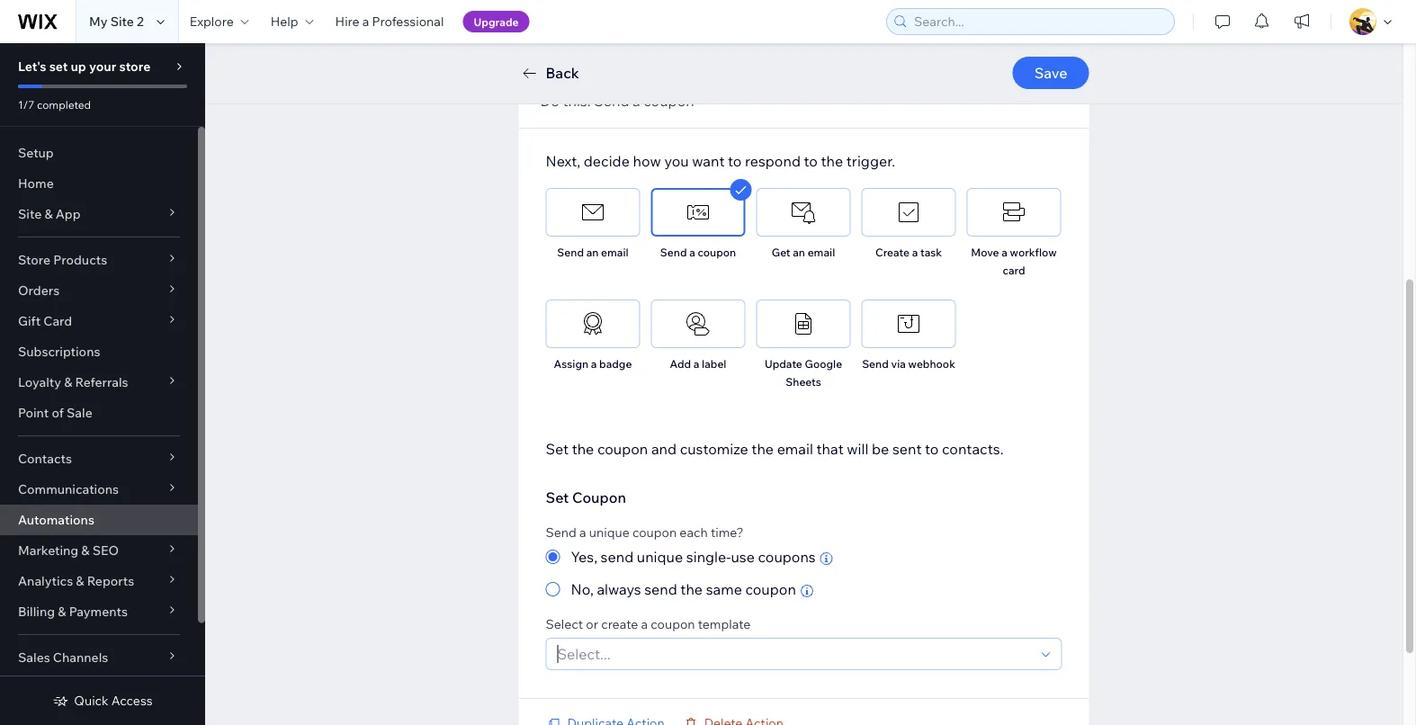 Task type: locate. For each thing, give the bounding box(es) containing it.
coupon inside option group
[[746, 580, 796, 598]]

icon image up workflow
[[1001, 199, 1028, 226]]

app
[[56, 206, 81, 222]]

& for billing
[[58, 604, 66, 620]]

send
[[594, 92, 630, 110], [557, 246, 584, 259], [660, 246, 687, 259], [862, 357, 889, 371], [546, 525, 577, 540]]

coupon left and
[[598, 440, 648, 458]]

up
[[71, 58, 86, 74]]

hire
[[335, 13, 360, 29]]

let's set up your store
[[18, 58, 151, 74]]

0 vertical spatial 2
[[137, 13, 144, 29]]

coupon
[[644, 92, 695, 110], [698, 246, 736, 259], [598, 440, 648, 458], [633, 525, 677, 540], [746, 580, 796, 598], [651, 616, 695, 632]]

create a task
[[876, 246, 942, 259]]

0 vertical spatial site
[[110, 13, 134, 29]]

unique down the send a unique coupon each time?
[[637, 548, 683, 566]]

coupon down "coupons"
[[746, 580, 796, 598]]

option group
[[546, 546, 1062, 600]]

a right move
[[1002, 246, 1008, 259]]

unique up yes,
[[589, 525, 630, 540]]

1 vertical spatial set
[[546, 489, 569, 507]]

add a label
[[670, 357, 727, 371]]

send
[[601, 548, 634, 566], [645, 580, 677, 598]]

2 an from the left
[[793, 246, 805, 259]]

icon image up add a label
[[685, 310, 712, 337]]

coupon inside action 2 do this: send a coupon
[[644, 92, 695, 110]]

a left task
[[912, 246, 918, 259]]

the down yes, send unique single-use coupons
[[681, 580, 703, 598]]

Select... field
[[552, 639, 1036, 670]]

email for get an email
[[808, 246, 835, 259]]

category image
[[790, 199, 817, 226], [790, 310, 817, 337], [895, 310, 922, 337]]

want
[[692, 152, 725, 170]]

unique for coupon
[[589, 525, 630, 540]]

task
[[921, 246, 942, 259]]

marketing & seo
[[18, 543, 119, 558]]

store products button
[[0, 245, 198, 275]]

sidebar element
[[0, 43, 205, 725]]

analytics & reports button
[[0, 566, 198, 597]]

a up yes,
[[580, 525, 586, 540]]

loyalty
[[18, 374, 61, 390]]

a for send a unique coupon each time?
[[580, 525, 586, 540]]

a down category icon at the top
[[690, 246, 696, 259]]

card
[[43, 313, 72, 329]]

1 horizontal spatial unique
[[637, 548, 683, 566]]

an
[[586, 246, 599, 259], [793, 246, 805, 259]]

sales channels
[[18, 650, 108, 666]]

0 vertical spatial set
[[546, 440, 569, 458]]

set up 'set coupon'
[[546, 440, 569, 458]]

upgrade button
[[463, 11, 530, 32]]

update google sheets
[[765, 357, 842, 389]]

unique inside option group
[[637, 548, 683, 566]]

& for loyalty
[[64, 374, 72, 390]]

close
[[1013, 84, 1046, 99]]

a inside move a workflow card
[[1002, 246, 1008, 259]]

quick
[[74, 693, 109, 709]]

2 right 'my' at the left top of the page
[[137, 13, 144, 29]]

& left reports
[[76, 573, 84, 589]]

set left coupon
[[546, 489, 569, 507]]

sheets
[[786, 375, 821, 389]]

subscriptions
[[18, 344, 100, 360]]

to right 'respond' on the right top
[[804, 152, 818, 170]]

point of sale
[[18, 405, 93, 421]]

respond
[[745, 152, 801, 170]]

email left the 'send a coupon'
[[601, 246, 629, 259]]

next,
[[546, 152, 581, 170]]

setup
[[18, 145, 54, 161]]

& left seo
[[81, 543, 90, 558]]

0 horizontal spatial site
[[18, 206, 42, 222]]

back
[[546, 64, 579, 82]]

a for create a task
[[912, 246, 918, 259]]

the
[[821, 152, 843, 170], [572, 440, 594, 458], [752, 440, 774, 458], [681, 580, 703, 598]]

send up select or create a coupon template at the bottom of page
[[645, 580, 677, 598]]

2 horizontal spatial to
[[925, 440, 939, 458]]

& left "app"
[[44, 206, 53, 222]]

assign a badge
[[554, 357, 632, 371]]

billing & payments
[[18, 604, 128, 620]]

billing
[[18, 604, 55, 620]]

sales
[[18, 650, 50, 666]]

select
[[546, 616, 583, 632]]

icon image up create a task
[[895, 199, 922, 226]]

1 vertical spatial 2
[[576, 76, 582, 89]]

via
[[891, 357, 906, 371]]

1 horizontal spatial an
[[793, 246, 805, 259]]

hire a professional link
[[325, 0, 455, 43]]

coupon left the 'each'
[[633, 525, 677, 540]]

home
[[18, 175, 54, 191]]

icon image
[[580, 199, 607, 226], [895, 199, 922, 226], [1001, 199, 1028, 226], [580, 310, 607, 337], [685, 310, 712, 337]]

icon image up send an email
[[580, 199, 607, 226]]

to right want
[[728, 152, 742, 170]]

unique for single-
[[637, 548, 683, 566]]

send for send an email
[[557, 246, 584, 259]]

a right hire
[[363, 13, 369, 29]]

your
[[89, 58, 116, 74]]

1 horizontal spatial site
[[110, 13, 134, 29]]

0 horizontal spatial send
[[601, 548, 634, 566]]

yes, send unique single-use coupons
[[571, 548, 816, 566]]

set
[[546, 440, 569, 458], [546, 489, 569, 507]]

email right get
[[808, 246, 835, 259]]

0 vertical spatial unique
[[589, 525, 630, 540]]

& right the loyalty
[[64, 374, 72, 390]]

and
[[651, 440, 677, 458]]

0 horizontal spatial unique
[[589, 525, 630, 540]]

create
[[876, 246, 910, 259]]

1 set from the top
[[546, 440, 569, 458]]

2 up this:
[[576, 76, 582, 89]]

orders
[[18, 283, 60, 298]]

category image up get an email
[[790, 199, 817, 226]]

1/7 completed
[[18, 98, 91, 111]]

email left that
[[777, 440, 813, 458]]

category image up update
[[790, 310, 817, 337]]

quick access button
[[53, 693, 153, 709]]

1 an from the left
[[586, 246, 599, 259]]

the inside option group
[[681, 580, 703, 598]]

0 horizontal spatial an
[[586, 246, 599, 259]]

an for get
[[793, 246, 805, 259]]

single-
[[687, 548, 731, 566]]

to right sent
[[925, 440, 939, 458]]

label
[[702, 357, 727, 371]]

a for assign a badge
[[591, 357, 597, 371]]

or
[[586, 616, 598, 632]]

hire a professional
[[335, 13, 444, 29]]

setup link
[[0, 138, 198, 168]]

2 set from the top
[[546, 489, 569, 507]]

email
[[601, 246, 629, 259], [808, 246, 835, 259], [777, 440, 813, 458]]

site right 'my' at the left top of the page
[[110, 13, 134, 29]]

send a coupon
[[660, 246, 736, 259]]

quick access
[[74, 693, 153, 709]]

let's
[[18, 58, 46, 74]]

a left badge
[[591, 357, 597, 371]]

category image for an
[[790, 199, 817, 226]]

move
[[971, 246, 999, 259]]

an for send
[[586, 246, 599, 259]]

help button
[[260, 0, 325, 43]]

send a unique coupon each time?
[[546, 525, 744, 540]]

1 vertical spatial unique
[[637, 548, 683, 566]]

site down home in the top of the page
[[18, 206, 42, 222]]

1 horizontal spatial send
[[645, 580, 677, 598]]

help
[[271, 13, 298, 29]]

a right add
[[694, 357, 700, 371]]

1 horizontal spatial 2
[[576, 76, 582, 89]]

& for marketing
[[81, 543, 90, 558]]

& right billing
[[58, 604, 66, 620]]

set the coupon and customize the email that will be sent to contacts.
[[546, 440, 1004, 458]]

a for move a workflow card
[[1002, 246, 1008, 259]]

move a workflow card
[[971, 246, 1057, 277]]

no,
[[571, 580, 594, 598]]

a for send a coupon
[[690, 246, 696, 259]]

email for send an email
[[601, 246, 629, 259]]

time?
[[711, 525, 744, 540]]

1 vertical spatial site
[[18, 206, 42, 222]]

coupon up you
[[644, 92, 695, 110]]

store
[[18, 252, 50, 268]]

customize
[[680, 440, 749, 458]]

icon image up assign a badge
[[580, 310, 607, 337]]

icon image for email
[[580, 199, 607, 226]]

upgrade
[[474, 15, 519, 28]]

category image up send via webhook
[[895, 310, 922, 337]]

send up always
[[601, 548, 634, 566]]

& inside "popup button"
[[81, 543, 90, 558]]

0 horizontal spatial 2
[[137, 13, 144, 29]]

a right this:
[[633, 92, 641, 110]]

Search... field
[[909, 9, 1169, 34]]

icon image for task
[[895, 199, 922, 226]]

set coupon
[[546, 489, 626, 507]]

marketing & seo button
[[0, 535, 198, 566]]

contacts
[[18, 451, 72, 467]]

this:
[[563, 92, 591, 110]]



Task type: describe. For each thing, give the bounding box(es) containing it.
2 inside action 2 do this: send a coupon
[[576, 76, 582, 89]]

set for set coupon
[[546, 489, 569, 507]]

that
[[817, 440, 844, 458]]

gift card
[[18, 313, 72, 329]]

contacts button
[[0, 444, 198, 474]]

a for add a label
[[694, 357, 700, 371]]

products
[[53, 252, 107, 268]]

access
[[111, 693, 153, 709]]

badge
[[599, 357, 632, 371]]

& for site
[[44, 206, 53, 222]]

send an email
[[557, 246, 629, 259]]

assign
[[554, 357, 589, 371]]

google
[[805, 357, 842, 371]]

category image for google
[[790, 310, 817, 337]]

store
[[119, 58, 151, 74]]

analytics & reports
[[18, 573, 134, 589]]

sales channels button
[[0, 643, 198, 673]]

use
[[731, 548, 755, 566]]

trigger.
[[847, 152, 896, 170]]

send for send a unique coupon each time?
[[546, 525, 577, 540]]

my site 2
[[89, 13, 144, 29]]

send via webhook
[[862, 357, 956, 371]]

1 vertical spatial send
[[645, 580, 677, 598]]

my
[[89, 13, 108, 29]]

& for analytics
[[76, 573, 84, 589]]

completed
[[37, 98, 91, 111]]

get an email
[[772, 246, 835, 259]]

reports
[[87, 573, 134, 589]]

how
[[633, 152, 661, 170]]

channels
[[53, 650, 108, 666]]

0 horizontal spatial to
[[728, 152, 742, 170]]

close button
[[1013, 84, 1068, 100]]

be
[[872, 440, 889, 458]]

category image for via
[[895, 310, 922, 337]]

send for send via webhook
[[862, 357, 889, 371]]

set for set the coupon and customize the email that will be sent to contacts.
[[546, 440, 569, 458]]

billing & payments button
[[0, 597, 198, 627]]

will
[[847, 440, 869, 458]]

a right create
[[641, 616, 648, 632]]

set
[[49, 58, 68, 74]]

each
[[680, 525, 708, 540]]

gift card button
[[0, 306, 198, 337]]

contacts.
[[942, 440, 1004, 458]]

the right customize
[[752, 440, 774, 458]]

automations link
[[0, 505, 198, 535]]

the left trigger.
[[821, 152, 843, 170]]

seo
[[92, 543, 119, 558]]

referrals
[[75, 374, 128, 390]]

loyalty & referrals button
[[0, 367, 198, 398]]

the up 'set coupon'
[[572, 440, 594, 458]]

a inside action 2 do this: send a coupon
[[633, 92, 641, 110]]

1/7
[[18, 98, 34, 111]]

same
[[706, 580, 742, 598]]

professional
[[372, 13, 444, 29]]

update
[[765, 357, 803, 371]]

no, always send the same coupon
[[571, 580, 796, 598]]

marketing
[[18, 543, 78, 558]]

action 2 do this: send a coupon
[[540, 76, 695, 110]]

store products
[[18, 252, 107, 268]]

you
[[665, 152, 689, 170]]

yes,
[[571, 548, 598, 566]]

decide
[[584, 152, 630, 170]]

next, decide how you want to respond to the trigger.
[[546, 152, 896, 170]]

point
[[18, 405, 49, 421]]

action
[[540, 76, 573, 89]]

a for hire a professional
[[363, 13, 369, 29]]

option group containing yes, send unique single-use coupons
[[546, 546, 1062, 600]]

workflow
[[1010, 246, 1057, 259]]

payments
[[69, 604, 128, 620]]

explore
[[190, 13, 234, 29]]

icon image for badge
[[580, 310, 607, 337]]

0 vertical spatial send
[[601, 548, 634, 566]]

site inside "site & app" dropdown button
[[18, 206, 42, 222]]

send inside action 2 do this: send a coupon
[[594, 92, 630, 110]]

icon image for workflow
[[1001, 199, 1028, 226]]

save
[[1035, 64, 1068, 82]]

card
[[1003, 264, 1026, 277]]

template
[[698, 616, 751, 632]]

send for send a coupon
[[660, 246, 687, 259]]

site & app button
[[0, 199, 198, 229]]

gift
[[18, 313, 41, 329]]

point of sale link
[[0, 398, 198, 428]]

always
[[597, 580, 641, 598]]

create
[[601, 616, 638, 632]]

coupon down no, always send the same coupon on the bottom of the page
[[651, 616, 695, 632]]

site & app
[[18, 206, 81, 222]]

coupon down category icon at the top
[[698, 246, 736, 259]]

coupon
[[572, 489, 626, 507]]

of
[[52, 405, 64, 421]]

1 horizontal spatial to
[[804, 152, 818, 170]]

category image
[[685, 199, 712, 226]]

save button
[[1013, 57, 1089, 89]]

analytics
[[18, 573, 73, 589]]

communications
[[18, 481, 119, 497]]



Task type: vqa. For each thing, say whether or not it's contained in the screenshot.
send to the top
yes



